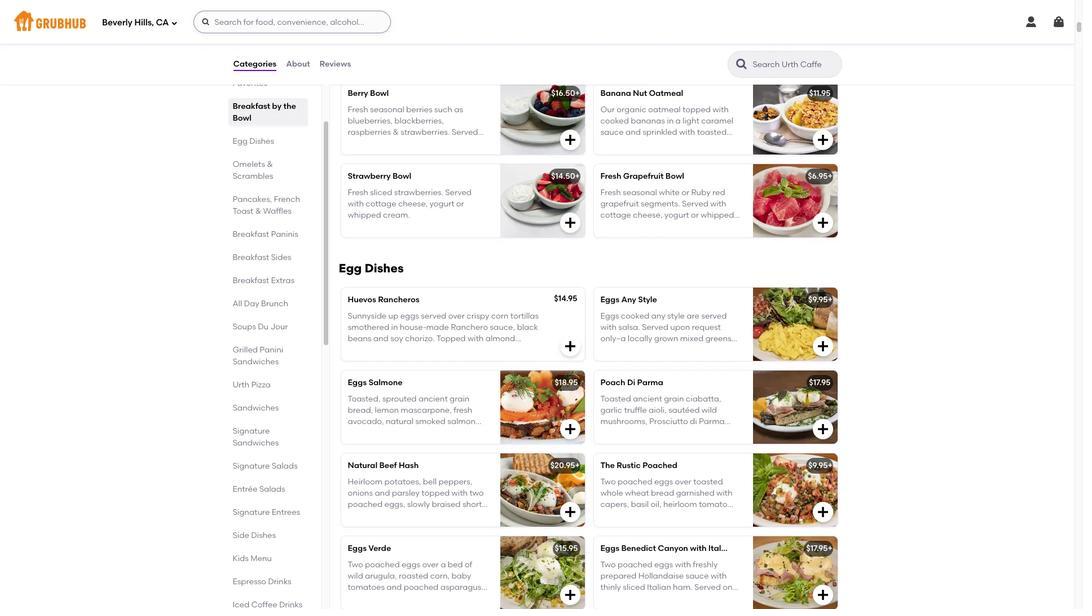 Task type: describe. For each thing, give the bounding box(es) containing it.
egg inside egg dishes tab
[[233, 137, 248, 146]]

berry bowl image
[[500, 81, 585, 155]]

heirloom potatoes, bell peppers, onions and parsley topped with two poached eggs, slowly braised short rib, chopped tomato, basil oil and reggiano parmesan cheese.
[[348, 477, 484, 533]]

eggs
[[655, 477, 673, 487]]

breakfast for breakfast paninis
[[233, 230, 269, 239]]

signature entrees
[[233, 508, 300, 518]]

$9.95 for eggs cooked any style are served with salsa. served upon request only–a locally grown mixed greens salad dressed with urth vinaigrette and fresh-baked bread.
[[809, 295, 828, 305]]

breakfast extras tab
[[233, 275, 303, 287]]

yogurt inside fresh sliced strawberries. served with cottage cheese, yogurt or whipped cream.
[[430, 199, 455, 209]]

white
[[659, 188, 680, 197]]

svg image for $17.95
[[816, 423, 830, 436]]

fresh grapefruit bowl image
[[753, 164, 838, 238]]

your inside our organic oatmeal topped with cooked bananas in a light caramel sauce and sprinkled with toasted walnut pieces. served with granola & your choice of milk.
[[601, 151, 617, 160]]

breakfast for breakfast extras
[[233, 276, 269, 286]]

0 horizontal spatial oatmeal
[[382, 6, 416, 15]]

nut
[[633, 89, 647, 98]]

eggs for eggs cooked any style are served with salsa. served upon request only–a locally grown mixed greens salad dressed with urth vinaigrette and fresh-baked bread.
[[601, 311, 619, 321]]

cottage inside fresh sliced strawberries. served with cottage cheese, yogurt or whipped cream.
[[366, 199, 397, 209]]

canyon
[[658, 544, 689, 554]]

cheese, inside fresh sliced strawberries. served with cottage cheese, yogurt or whipped cream.
[[398, 199, 428, 209]]

urth inside eggs cooked any style are served with salsa. served upon request only–a locally grown mixed greens salad dressed with urth vinaigrette and fresh-baked bread.
[[674, 346, 691, 355]]

$17.95 +
[[807, 544, 833, 554]]

and up "eggs,"
[[375, 489, 390, 498]]

breakfast for breakfast by the bowl
[[233, 102, 270, 111]]

eggs any style image
[[753, 288, 838, 361]]

main navigation navigation
[[0, 0, 1075, 44]]

served piping hot with organic raisins, urth granola & brown sugar with your choice of milk.
[[348, 22, 484, 54]]

topped inside heirloom potatoes, bell peppers, onions and parsley topped with two poached eggs, slowly braised short rib, chopped tomato, basil oil and reggiano parmesan cheese.
[[422, 489, 450, 498]]

bananas
[[631, 116, 665, 126]]

eggs for eggs benedict canyon with italian ham*
[[601, 544, 620, 554]]

cheese.
[[426, 523, 455, 533]]

cheese, inside fresh seasonal white or ruby red grapefruit segments. served with cottage cheese, yogurt or whipped cream.
[[633, 211, 663, 220]]

day
[[244, 299, 259, 309]]

red inside fresh seasonal white or ruby red grapefruit segments. served with cottage cheese, yogurt or whipped cream.
[[713, 188, 726, 197]]

style
[[668, 311, 685, 321]]

1 vertical spatial dishes
[[365, 262, 404, 276]]

espresso drinks
[[233, 577, 292, 587]]

$9.95 + for two poached eggs over toasted whole wheat bread garnished with capers, basil oil, heirloom tomato and red onion.
[[809, 461, 833, 471]]

signature sandwiches tab
[[233, 426, 303, 449]]

+ for eggs cooked any style are served with salsa. served upon request only–a locally grown mixed greens salad dressed with urth vinaigrette and fresh-baked bread.
[[828, 295, 833, 305]]

all
[[233, 299, 242, 309]]

eggs benedict canyon with italian ham* image
[[753, 537, 838, 610]]

+ for two poached eggs over toasted whole wheat bread garnished with capers, basil oil, heirloom tomato and red onion.
[[828, 461, 833, 471]]

beef
[[380, 461, 397, 471]]

& inside our organic oatmeal topped with cooked bananas in a light caramel sauce and sprinkled with toasted walnut pieces. served with granola & your choice of milk.
[[736, 139, 742, 149]]

served inside served piping hot with organic raisins, urth granola & brown sugar with your choice of milk.
[[348, 22, 374, 31]]

toasted inside our organic oatmeal topped with cooked bananas in a light caramel sauce and sprinkled with toasted walnut pieces. served with granola & your choice of milk.
[[697, 128, 727, 137]]

hot
[[402, 22, 415, 31]]

the rustic poached image
[[753, 454, 838, 527]]

signature for signature sandwiches
[[233, 427, 270, 436]]

breakfast paninis
[[233, 230, 299, 239]]

whipped inside fresh seasonal white or ruby red grapefruit segments. served with cottage cheese, yogurt or whipped cream.
[[701, 211, 735, 220]]

of inside served piping hot with organic raisins, urth granola & brown sugar with your choice of milk.
[[412, 45, 420, 54]]

svg image for the berry bowl 'image'
[[564, 133, 577, 147]]

hills,
[[134, 17, 154, 27]]

eggs salmone image
[[500, 371, 585, 444]]

huevos rancheros
[[348, 295, 420, 305]]

salads for entrée salads
[[259, 485, 285, 494]]

urth pizza
[[233, 380, 271, 390]]

cooked inside eggs cooked any style are served with salsa. served upon request only–a locally grown mixed greens salad dressed with urth vinaigrette and fresh-baked bread.
[[621, 311, 650, 321]]

breakfast favorites
[[233, 67, 269, 88]]

ca
[[156, 17, 169, 27]]

the
[[284, 102, 296, 111]]

eggs salmone
[[348, 378, 403, 388]]

choice inside our organic oatmeal topped with cooked bananas in a light caramel sauce and sprinkled with toasted walnut pieces. served with granola & your choice of milk.
[[619, 151, 645, 160]]

+ for fresh seasonal berries such as blueberries, blackberries, raspberries & strawberries. served with cottage cheese, yogurt or whipped cream.
[[575, 89, 580, 98]]

breakfast favorites tab
[[233, 65, 303, 89]]

berry bowl
[[348, 89, 389, 98]]

breakfast by the bowl
[[233, 102, 296, 123]]

search icon image
[[735, 58, 749, 71]]

eggs for eggs salmone
[[348, 378, 367, 388]]

sugar
[[462, 33, 484, 43]]

fresh seasonal white or ruby red grapefruit segments. served with cottage cheese, yogurt or whipped cream.
[[601, 188, 735, 232]]

di
[[628, 378, 636, 388]]

bread.
[[666, 357, 691, 367]]

fresh for fresh seasonal white or ruby red grapefruit segments. served with cottage cheese, yogurt or whipped cream.
[[601, 188, 621, 197]]

oil
[[451, 512, 459, 521]]

sandwiches inside 'grilled panini sandwiches'
[[233, 357, 279, 367]]

espresso
[[233, 577, 266, 587]]

bowl right berry
[[370, 89, 389, 98]]

+ for heirloom potatoes, bell peppers, onions and parsley topped with two poached eggs, slowly braised short rib, chopped tomato, basil oil and reggiano parmesan cheese.
[[575, 461, 580, 471]]

& inside pancakes, french toast & waffles
[[255, 207, 261, 216]]

beverly hills, ca
[[102, 17, 169, 27]]

about button
[[286, 44, 311, 85]]

$20.95 +
[[551, 461, 580, 471]]

grilled panini sandwiches tab
[[233, 344, 303, 368]]

our
[[601, 105, 615, 114]]

your inside served piping hot with organic raisins, urth granola & brown sugar with your choice of milk.
[[366, 45, 383, 54]]

chopped
[[362, 512, 397, 521]]

breakfast sides tab
[[233, 252, 303, 264]]

cream. inside fresh seasonal berries such as blueberries, blackberries, raspberries & strawberries. served with cottage cheese, yogurt or whipped cream.
[[383, 151, 410, 160]]

italian
[[709, 544, 734, 554]]

kids menu tab
[[233, 553, 303, 565]]

eggs verde
[[348, 544, 391, 554]]

1 vertical spatial egg dishes
[[339, 262, 404, 276]]

$14.50
[[551, 172, 575, 181]]

are
[[687, 311, 700, 321]]

bowl inside the breakfast by the bowl
[[233, 113, 252, 123]]

bread
[[651, 489, 675, 498]]

$14.50 +
[[551, 172, 580, 181]]

svg image for fresh grapefruit bowl image
[[816, 216, 830, 230]]

basil inside two poached eggs over toasted whole wheat bread garnished with capers, basil oil, heirloom tomato and red onion.
[[631, 500, 649, 510]]

poached
[[643, 461, 678, 471]]

$16.50
[[552, 89, 575, 98]]

reviews button
[[319, 44, 352, 85]]

peppers,
[[439, 477, 473, 487]]

cream. inside fresh sliced strawberries. served with cottage cheese, yogurt or whipped cream.
[[383, 211, 410, 220]]

svg image for organic oatmeal image
[[564, 50, 577, 64]]

pizza
[[251, 380, 271, 390]]

signature salads
[[233, 462, 298, 471]]

short
[[463, 500, 482, 510]]

categories button
[[233, 44, 277, 85]]

toasted inside two poached eggs over toasted whole wheat bread garnished with capers, basil oil, heirloom tomato and red onion.
[[694, 477, 723, 487]]

as
[[454, 105, 463, 114]]

salad
[[601, 346, 622, 355]]

strawberries. inside fresh sliced strawberries. served with cottage cheese, yogurt or whipped cream.
[[394, 188, 444, 197]]

Search Urth Caffe search field
[[752, 59, 838, 70]]

yogurt inside fresh seasonal berries such as blueberries, blackberries, raspberries & strawberries. served with cottage cheese, yogurt or whipped cream.
[[430, 139, 455, 149]]

egg dishes inside tab
[[233, 137, 274, 146]]

poached inside two poached eggs over toasted whole wheat bread garnished with capers, basil oil, heirloom tomato and red onion.
[[618, 477, 653, 487]]

entrees
[[272, 508, 300, 518]]

bowl up white on the top of the page
[[666, 172, 685, 181]]

urth pizza tab
[[233, 379, 303, 391]]

red inside two poached eggs over toasted whole wheat bread garnished with capers, basil oil, heirloom tomato and red onion.
[[618, 512, 631, 521]]

svg image for $14.50
[[564, 216, 577, 230]]

side dishes tab
[[233, 530, 303, 542]]

braised
[[432, 500, 461, 510]]

mixed
[[681, 334, 704, 344]]

urth acai bowl image
[[753, 0, 838, 72]]

garnished
[[676, 489, 715, 498]]

dressed
[[624, 346, 654, 355]]

strawberry bowl image
[[500, 164, 585, 238]]

eggs for eggs verde
[[348, 544, 367, 554]]

omelets & scrambles
[[233, 160, 273, 181]]

fresh seasonal berries such as blueberries, blackberries, raspberries & strawberries. served with cottage cheese, yogurt or whipped cream.
[[348, 105, 478, 160]]

and inside eggs cooked any style are served with salsa. served upon request only–a locally grown mixed greens salad dressed with urth vinaigrette and fresh-baked bread.
[[601, 357, 616, 367]]

beverly
[[102, 17, 132, 27]]

$16.50 +
[[552, 89, 580, 98]]

walnut
[[601, 139, 627, 149]]

signature entrees tab
[[233, 507, 303, 519]]

whipped inside fresh sliced strawberries. served with cottage cheese, yogurt or whipped cream.
[[348, 211, 381, 220]]

poached inside heirloom potatoes, bell peppers, onions and parsley topped with two poached eggs, slowly braised short rib, chopped tomato, basil oil and reggiano parmesan cheese.
[[348, 500, 383, 510]]

sides
[[271, 253, 291, 262]]

wheat
[[625, 489, 649, 498]]

topped inside our organic oatmeal topped with cooked bananas in a light caramel sauce and sprinkled with toasted walnut pieces. served with granola & your choice of milk.
[[683, 105, 711, 114]]

verde
[[369, 544, 391, 554]]

entrée
[[233, 485, 258, 494]]

whipped inside fresh seasonal berries such as blueberries, blackberries, raspberries & strawberries. served with cottage cheese, yogurt or whipped cream.
[[348, 151, 381, 160]]

rancheros
[[378, 295, 420, 305]]

granola
[[395, 33, 426, 43]]

strawberry bowl
[[348, 172, 412, 181]]

svg image for eggs benedict canyon with italian ham* image
[[816, 589, 830, 602]]

potatoes,
[[385, 477, 421, 487]]

svg image for urth acai bowl image
[[816, 50, 830, 64]]

grilled
[[233, 345, 258, 355]]

locally
[[628, 334, 653, 344]]

entrée salads
[[233, 485, 285, 494]]

cottage inside fresh seasonal berries such as blueberries, blackberries, raspberries & strawberries. served with cottage cheese, yogurt or whipped cream.
[[366, 139, 397, 149]]

sliced
[[370, 188, 393, 197]]

parmesan
[[385, 523, 424, 533]]

berry
[[348, 89, 368, 98]]

all day brunch tab
[[233, 298, 303, 310]]

poach di parma
[[601, 378, 664, 388]]

slowly
[[407, 500, 430, 510]]



Task type: vqa. For each thing, say whether or not it's contained in the screenshot.
topmost flaky
no



Task type: locate. For each thing, give the bounding box(es) containing it.
1 vertical spatial urth
[[674, 346, 691, 355]]

dishes for egg dishes tab
[[250, 137, 274, 146]]

pieces.
[[629, 139, 656, 149]]

4 breakfast from the top
[[233, 253, 269, 262]]

seasonal for blackberries,
[[370, 105, 405, 114]]

and
[[626, 128, 641, 137], [601, 357, 616, 367], [375, 489, 390, 498], [461, 512, 477, 521], [601, 512, 616, 521]]

cooked up sauce
[[601, 116, 629, 126]]

1 horizontal spatial egg dishes
[[339, 262, 404, 276]]

topped up light
[[683, 105, 711, 114]]

signature sandwiches
[[233, 427, 279, 448]]

& down pancakes,
[[255, 207, 261, 216]]

egg dishes up huevos
[[339, 262, 404, 276]]

$17.95
[[810, 378, 831, 388], [807, 544, 828, 554]]

eggs for eggs any style
[[601, 295, 620, 305]]

heirloom
[[348, 477, 383, 487]]

any
[[622, 295, 637, 305]]

svg image for $18.95
[[564, 423, 577, 436]]

svg image inside main navigation navigation
[[1053, 15, 1066, 29]]

signature down the sandwiches tab at the left of the page
[[233, 427, 270, 436]]

2 vertical spatial urth
[[233, 380, 250, 390]]

banana nut oatmeal
[[601, 89, 684, 98]]

0 vertical spatial egg dishes
[[233, 137, 274, 146]]

cheese, down strawberry bowl
[[398, 199, 428, 209]]

organic inside served piping hot with organic raisins, urth granola & brown sugar with your choice of milk.
[[435, 22, 465, 31]]

served inside fresh sliced strawberries. served with cottage cheese, yogurt or whipped cream.
[[445, 188, 472, 197]]

0 horizontal spatial egg dishes
[[233, 137, 274, 146]]

& inside served piping hot with organic raisins, urth granola & brown sugar with your choice of milk.
[[428, 33, 434, 43]]

with inside heirloom potatoes, bell peppers, onions and parsley topped with two poached eggs, slowly braised short rib, chopped tomato, basil oil and reggiano parmesan cheese.
[[452, 489, 468, 498]]

2 $9.95 + from the top
[[809, 461, 833, 471]]

1 breakfast from the top
[[233, 67, 269, 76]]

& inside omelets & scrambles
[[267, 160, 273, 169]]

eggs left benedict on the right of the page
[[601, 544, 620, 554]]

basil down wheat
[[631, 500, 649, 510]]

eggs inside eggs cooked any style are served with salsa. served upon request only–a locally grown mixed greens salad dressed with urth vinaigrette and fresh-baked bread.
[[601, 311, 619, 321]]

0 vertical spatial red
[[713, 188, 726, 197]]

1 vertical spatial your
[[601, 151, 617, 160]]

0 horizontal spatial organic
[[435, 22, 465, 31]]

2 vertical spatial yogurt
[[665, 211, 690, 220]]

0 vertical spatial $9.95 +
[[809, 295, 833, 305]]

milk. inside our organic oatmeal topped with cooked bananas in a light caramel sauce and sprinkled with toasted walnut pieces. served with granola & your choice of milk.
[[657, 151, 674, 160]]

breakfast by the bowl tab
[[233, 100, 303, 124]]

signature inside signature entrees tab
[[233, 508, 270, 518]]

menu
[[251, 554, 272, 564]]

sandwiches tab
[[233, 402, 303, 414]]

seasonal for grapefruit
[[623, 188, 657, 197]]

0 vertical spatial toasted
[[697, 128, 727, 137]]

and down capers,
[[601, 512, 616, 521]]

$20.95
[[551, 461, 575, 471]]

egg up omelets
[[233, 137, 248, 146]]

pancakes, french toast & waffles tab
[[233, 194, 303, 217]]

cream.
[[383, 151, 410, 160], [383, 211, 410, 220], [601, 222, 628, 232]]

egg dishes
[[233, 137, 274, 146], [339, 262, 404, 276]]

whole
[[601, 489, 623, 498]]

2 $9.95 from the top
[[809, 461, 828, 471]]

& down blackberries,
[[393, 128, 399, 137]]

dishes for side dishes tab
[[251, 531, 276, 541]]

signature up entrée
[[233, 462, 270, 471]]

1 vertical spatial salads
[[259, 485, 285, 494]]

over
[[675, 477, 692, 487]]

1 horizontal spatial egg
[[339, 262, 362, 276]]

breakfast for breakfast sides
[[233, 253, 269, 262]]

1 vertical spatial yogurt
[[430, 199, 455, 209]]

salads for signature salads
[[272, 462, 298, 471]]

0 horizontal spatial milk.
[[422, 45, 439, 54]]

sandwiches inside tab
[[233, 404, 279, 413]]

0 horizontal spatial urth
[[233, 380, 250, 390]]

svg image for $9.95
[[816, 506, 830, 519]]

with inside two poached eggs over toasted whole wheat bread garnished with capers, basil oil, heirloom tomato and red onion.
[[717, 489, 733, 498]]

toasted down caramel
[[697, 128, 727, 137]]

and inside two poached eggs over toasted whole wheat bread garnished with capers, basil oil, heirloom tomato and red onion.
[[601, 512, 616, 521]]

dishes up omelets
[[250, 137, 274, 146]]

banana nut oatmeal image
[[753, 81, 838, 155]]

fresh for fresh grapefruit bowl
[[601, 172, 622, 181]]

salads down signature salads tab at the bottom left of the page
[[259, 485, 285, 494]]

1 vertical spatial organic
[[617, 105, 647, 114]]

and inside our organic oatmeal topped with cooked bananas in a light caramel sauce and sprinkled with toasted walnut pieces. served with granola & your choice of milk.
[[626, 128, 641, 137]]

with inside fresh seasonal white or ruby red grapefruit segments. served with cottage cheese, yogurt or whipped cream.
[[711, 199, 727, 209]]

1 $9.95 from the top
[[809, 295, 828, 305]]

cream. inside fresh seasonal white or ruby red grapefruit segments. served with cottage cheese, yogurt or whipped cream.
[[601, 222, 628, 232]]

fresh for fresh seasonal berries such as blueberries, blackberries, raspberries & strawberries. served with cottage cheese, yogurt or whipped cream.
[[348, 105, 368, 114]]

cooked inside our organic oatmeal topped with cooked bananas in a light caramel sauce and sprinkled with toasted walnut pieces. served with granola & your choice of milk.
[[601, 116, 629, 126]]

soups
[[233, 322, 256, 332]]

1 horizontal spatial organic
[[617, 105, 647, 114]]

0 vertical spatial $9.95
[[809, 295, 828, 305]]

seasonal inside fresh seasonal white or ruby red grapefruit segments. served with cottage cheese, yogurt or whipped cream.
[[623, 188, 657, 197]]

1 horizontal spatial red
[[713, 188, 726, 197]]

0 horizontal spatial topped
[[422, 489, 450, 498]]

breakfast down toast
[[233, 230, 269, 239]]

cheese, inside fresh seasonal berries such as blueberries, blackberries, raspberries & strawberries. served with cottage cheese, yogurt or whipped cream.
[[398, 139, 428, 149]]

sandwiches down urth pizza
[[233, 404, 279, 413]]

1 vertical spatial strawberries.
[[394, 188, 444, 197]]

1 horizontal spatial of
[[647, 151, 655, 160]]

favorites
[[233, 78, 268, 88]]

eggs,
[[385, 500, 405, 510]]

dishes inside side dishes tab
[[251, 531, 276, 541]]

svg image
[[1025, 15, 1039, 29], [202, 17, 211, 27], [171, 19, 178, 26], [564, 50, 577, 64], [816, 50, 830, 64], [564, 133, 577, 147], [816, 216, 830, 230], [816, 340, 830, 354], [564, 506, 577, 519], [816, 589, 830, 602]]

strawberries. right sliced
[[394, 188, 444, 197]]

signature up side dishes
[[233, 508, 270, 518]]

1 $9.95 + from the top
[[809, 295, 833, 305]]

0 vertical spatial choice
[[384, 45, 410, 54]]

of
[[412, 45, 420, 54], [647, 151, 655, 160]]

1 vertical spatial basil
[[431, 512, 449, 521]]

natural
[[348, 461, 378, 471]]

eggs benedict canyon with italian ham*
[[601, 544, 758, 554]]

extras
[[271, 276, 295, 286]]

1 vertical spatial $9.95
[[809, 461, 828, 471]]

topped down bell
[[422, 489, 450, 498]]

0 vertical spatial milk.
[[422, 45, 439, 54]]

cooked up salsa.
[[621, 311, 650, 321]]

cream. down grapefruit
[[601, 222, 628, 232]]

and up pieces. at top
[[626, 128, 641, 137]]

breakfast up day
[[233, 276, 269, 286]]

0 horizontal spatial choice
[[384, 45, 410, 54]]

rib,
[[348, 512, 360, 521]]

urth down piping
[[376, 33, 393, 43]]

and down salad
[[601, 357, 616, 367]]

grapefruit
[[624, 172, 664, 181]]

whipped down the ruby
[[701, 211, 735, 220]]

berries
[[406, 105, 433, 114]]

egg dishes tab
[[233, 135, 303, 147]]

kids
[[233, 554, 249, 564]]

2 vertical spatial sandwiches
[[233, 439, 279, 448]]

1 sandwiches from the top
[[233, 357, 279, 367]]

2 vertical spatial signature
[[233, 508, 270, 518]]

2 vertical spatial dishes
[[251, 531, 276, 541]]

1 vertical spatial sandwiches
[[233, 404, 279, 413]]

of inside our organic oatmeal topped with cooked bananas in a light caramel sauce and sprinkled with toasted walnut pieces. served with granola & your choice of milk.
[[647, 151, 655, 160]]

1 vertical spatial red
[[618, 512, 631, 521]]

1 horizontal spatial basil
[[631, 500, 649, 510]]

rustic
[[617, 461, 641, 471]]

1 signature from the top
[[233, 427, 270, 436]]

cottage down grapefruit
[[601, 211, 631, 220]]

breakfast down favorites
[[233, 102, 270, 111]]

cream. up strawberry bowl
[[383, 151, 410, 160]]

and down short on the left bottom
[[461, 512, 477, 521]]

2 horizontal spatial urth
[[674, 346, 691, 355]]

banana
[[601, 89, 631, 98]]

served inside our organic oatmeal topped with cooked bananas in a light caramel sauce and sprinkled with toasted walnut pieces. served with granola & your choice of milk.
[[658, 139, 684, 149]]

2 signature from the top
[[233, 462, 270, 471]]

by
[[272, 102, 282, 111]]

granola
[[704, 139, 734, 149]]

choice down pieces. at top
[[619, 151, 645, 160]]

or inside fresh seasonal berries such as blueberries, blackberries, raspberries & strawberries. served with cottage cheese, yogurt or whipped cream.
[[457, 139, 464, 149]]

choice down 'granola'
[[384, 45, 410, 54]]

eggs verde image
[[500, 537, 585, 610]]

scrambles
[[233, 172, 273, 181]]

fresh for fresh sliced strawberries. served with cottage cheese, yogurt or whipped cream.
[[348, 188, 368, 197]]

ham*
[[736, 544, 758, 554]]

tomato
[[699, 500, 728, 510]]

with inside fresh seasonal berries such as blueberries, blackberries, raspberries & strawberries. served with cottage cheese, yogurt or whipped cream.
[[348, 139, 364, 149]]

2 sandwiches from the top
[[233, 404, 279, 413]]

kids menu
[[233, 554, 272, 564]]

1 horizontal spatial poached
[[618, 477, 653, 487]]

any
[[652, 311, 666, 321]]

red down capers,
[[618, 512, 631, 521]]

french
[[274, 195, 300, 204]]

bowl up egg dishes tab
[[233, 113, 252, 123]]

0 vertical spatial your
[[366, 45, 383, 54]]

1 vertical spatial of
[[647, 151, 655, 160]]

oatmeal up oatmeal
[[649, 89, 684, 98]]

signature for signature salads
[[233, 462, 270, 471]]

oatmeal up hot
[[382, 6, 416, 15]]

choice inside served piping hot with organic raisins, urth granola & brown sugar with your choice of milk.
[[384, 45, 410, 54]]

eggs up salsa.
[[601, 311, 619, 321]]

organic up brown
[[435, 22, 465, 31]]

served inside eggs cooked any style are served with salsa. served upon request only–a locally grown mixed greens salad dressed with urth vinaigrette and fresh-baked bread.
[[642, 323, 669, 332]]

seasonal down the fresh grapefruit bowl
[[623, 188, 657, 197]]

& right granola
[[736, 139, 742, 149]]

svg image for natural beef hash 'image'
[[564, 506, 577, 519]]

style
[[639, 295, 658, 305]]

poach
[[601, 378, 626, 388]]

sandwiches up signature salads
[[233, 439, 279, 448]]

1 vertical spatial milk.
[[657, 151, 674, 160]]

1 vertical spatial choice
[[619, 151, 645, 160]]

breakfast paninis tab
[[233, 229, 303, 240]]

whipped
[[348, 151, 381, 160], [348, 211, 381, 220], [701, 211, 735, 220]]

sandwiches down grilled
[[233, 357, 279, 367]]

breakfast
[[233, 67, 269, 76], [233, 102, 270, 111], [233, 230, 269, 239], [233, 253, 269, 262], [233, 276, 269, 286]]

your down raisins,
[[366, 45, 383, 54]]

eggs left "salmone"
[[348, 378, 367, 388]]

salads
[[272, 462, 298, 471], [259, 485, 285, 494]]

$18.95
[[555, 378, 578, 388]]

0 horizontal spatial poached
[[348, 500, 383, 510]]

espresso drinks tab
[[233, 576, 303, 588]]

3 breakfast from the top
[[233, 230, 269, 239]]

0 horizontal spatial your
[[366, 45, 383, 54]]

or
[[457, 139, 464, 149], [682, 188, 690, 197], [457, 199, 464, 209], [691, 211, 699, 220]]

hash
[[399, 461, 419, 471]]

1 vertical spatial seasonal
[[623, 188, 657, 197]]

0 vertical spatial of
[[412, 45, 420, 54]]

2 vertical spatial cheese,
[[633, 211, 663, 220]]

1 horizontal spatial choice
[[619, 151, 645, 160]]

+
[[575, 89, 580, 98], [575, 172, 580, 181], [828, 172, 833, 181], [828, 295, 833, 305], [575, 461, 580, 471], [828, 461, 833, 471], [828, 544, 833, 554]]

poach di parma image
[[753, 371, 838, 444]]

0 vertical spatial urth
[[376, 33, 393, 43]]

& left brown
[[428, 33, 434, 43]]

0 vertical spatial organic
[[435, 22, 465, 31]]

salads inside tab
[[272, 462, 298, 471]]

signature salads tab
[[233, 461, 303, 472]]

drinks
[[268, 577, 292, 587]]

caramel
[[702, 116, 734, 126]]

svg image for $11.95
[[816, 133, 830, 147]]

milk. down brown
[[422, 45, 439, 54]]

whipped up strawberry
[[348, 151, 381, 160]]

organic inside our organic oatmeal topped with cooked bananas in a light caramel sauce and sprinkled with toasted walnut pieces. served with granola & your choice of milk.
[[617, 105, 647, 114]]

1 horizontal spatial topped
[[683, 105, 711, 114]]

two
[[470, 489, 484, 498]]

$9.95 + for eggs cooked any style are served with salsa. served upon request only–a locally grown mixed greens salad dressed with urth vinaigrette and fresh-baked bread.
[[809, 295, 833, 305]]

1 vertical spatial egg
[[339, 262, 362, 276]]

breakfast up breakfast extras
[[233, 253, 269, 262]]

of down pieces. at top
[[647, 151, 655, 160]]

strawberry
[[348, 172, 391, 181]]

signature inside signature salads tab
[[233, 462, 270, 471]]

seasonal up blueberries,
[[370, 105, 405, 114]]

0 vertical spatial egg
[[233, 137, 248, 146]]

2 breakfast from the top
[[233, 102, 270, 111]]

organic
[[348, 6, 380, 15]]

request
[[692, 323, 721, 332]]

urth left pizza
[[233, 380, 250, 390]]

onion.
[[633, 512, 656, 521]]

+ for fresh sliced strawberries. served with cottage cheese, yogurt or whipped cream.
[[575, 172, 580, 181]]

5 breakfast from the top
[[233, 276, 269, 286]]

whipped down sliced
[[348, 211, 381, 220]]

yogurt inside fresh seasonal white or ruby red grapefruit segments. served with cottage cheese, yogurt or whipped cream.
[[665, 211, 690, 220]]

svg image
[[1053, 15, 1066, 29], [816, 133, 830, 147], [564, 216, 577, 230], [564, 340, 577, 354], [564, 423, 577, 436], [816, 423, 830, 436], [816, 506, 830, 519], [564, 589, 577, 602]]

toast
[[233, 207, 254, 216]]

cottage inside fresh seasonal white or ruby red grapefruit segments. served with cottage cheese, yogurt or whipped cream.
[[601, 211, 631, 220]]

cottage down "raspberries"
[[366, 139, 397, 149]]

oatmeal
[[382, 6, 416, 15], [649, 89, 684, 98]]

tab
[[233, 599, 303, 610]]

greens
[[706, 334, 732, 344]]

2 vertical spatial cream.
[[601, 222, 628, 232]]

+ for fresh seasonal white or ruby red grapefruit segments. served with cottage cheese, yogurt or whipped cream.
[[828, 172, 833, 181]]

soups du jour tab
[[233, 321, 303, 333]]

toasted up garnished
[[694, 477, 723, 487]]

1 vertical spatial signature
[[233, 462, 270, 471]]

0 vertical spatial cottage
[[366, 139, 397, 149]]

poached down onions
[[348, 500, 383, 510]]

$17.95 for $17.95
[[810, 378, 831, 388]]

bell
[[423, 477, 437, 487]]

1 vertical spatial $9.95 +
[[809, 461, 833, 471]]

about
[[286, 59, 310, 69]]

fresh inside fresh seasonal white or ruby red grapefruit segments. served with cottage cheese, yogurt or whipped cream.
[[601, 188, 621, 197]]

bowl up fresh sliced strawberries. served with cottage cheese, yogurt or whipped cream.
[[393, 172, 412, 181]]

topped
[[683, 105, 711, 114], [422, 489, 450, 498]]

0 vertical spatial $17.95
[[810, 378, 831, 388]]

1 vertical spatial toasted
[[694, 477, 723, 487]]

breakfast up favorites
[[233, 67, 269, 76]]

strawberries. down blackberries,
[[401, 128, 450, 137]]

0 horizontal spatial of
[[412, 45, 420, 54]]

breakfast inside "tab"
[[233, 253, 269, 262]]

& up scrambles
[[267, 160, 273, 169]]

1 horizontal spatial seasonal
[[623, 188, 657, 197]]

served inside fresh seasonal white or ruby red grapefruit segments. served with cottage cheese, yogurt or whipped cream.
[[682, 199, 709, 209]]

0 vertical spatial topped
[[683, 105, 711, 114]]

0 horizontal spatial seasonal
[[370, 105, 405, 114]]

1 vertical spatial cream.
[[383, 211, 410, 220]]

basil up the cheese.
[[431, 512, 449, 521]]

the rustic poached
[[601, 461, 678, 471]]

0 vertical spatial cream.
[[383, 151, 410, 160]]

salads up entrée salads tab
[[272, 462, 298, 471]]

milk. down the sprinkled
[[657, 151, 674, 160]]

1 vertical spatial oatmeal
[[649, 89, 684, 98]]

breakfast extras
[[233, 276, 295, 286]]

served inside fresh seasonal berries such as blueberries, blackberries, raspberries & strawberries. served with cottage cheese, yogurt or whipped cream.
[[452, 128, 478, 137]]

$9.95 for two poached eggs over toasted whole wheat bread garnished with capers, basil oil, heirloom tomato and red onion.
[[809, 461, 828, 471]]

piping
[[376, 22, 400, 31]]

signature inside signature sandwiches
[[233, 427, 270, 436]]

salads inside tab
[[259, 485, 285, 494]]

3 sandwiches from the top
[[233, 439, 279, 448]]

1 vertical spatial poached
[[348, 500, 383, 510]]

0 vertical spatial yogurt
[[430, 139, 455, 149]]

omelets
[[233, 160, 265, 169]]

strawberries. inside fresh seasonal berries such as blueberries, blackberries, raspberries & strawberries. served with cottage cheese, yogurt or whipped cream.
[[401, 128, 450, 137]]

our organic oatmeal topped with cooked bananas in a light caramel sauce and sprinkled with toasted walnut pieces. served with granola & your choice of milk.
[[601, 105, 742, 160]]

oatmeal
[[649, 105, 681, 114]]

egg dishes up omelets
[[233, 137, 274, 146]]

0 horizontal spatial basil
[[431, 512, 449, 521]]

basil inside heirloom potatoes, bell peppers, onions and parsley topped with two poached eggs, slowly braised short rib, chopped tomato, basil oil and reggiano parmesan cheese.
[[431, 512, 449, 521]]

milk. inside served piping hot with organic raisins, urth granola & brown sugar with your choice of milk.
[[422, 45, 439, 54]]

dishes
[[250, 137, 274, 146], [365, 262, 404, 276], [251, 531, 276, 541]]

breakfast inside the breakfast by the bowl
[[233, 102, 270, 111]]

seasonal inside fresh seasonal berries such as blueberries, blackberries, raspberries & strawberries. served with cottage cheese, yogurt or whipped cream.
[[370, 105, 405, 114]]

urth inside urth pizza tab
[[233, 380, 250, 390]]

svg image for eggs any style image
[[816, 340, 830, 354]]

$11.95
[[810, 89, 831, 98]]

1 horizontal spatial urth
[[376, 33, 393, 43]]

urth inside served piping hot with organic raisins, urth granola & brown sugar with your choice of milk.
[[376, 33, 393, 43]]

0 vertical spatial oatmeal
[[382, 6, 416, 15]]

0 vertical spatial seasonal
[[370, 105, 405, 114]]

blackberries,
[[395, 116, 444, 126]]

signature for signature entrees
[[233, 508, 270, 518]]

raisins,
[[348, 33, 374, 43]]

cheese, down segments.
[[633, 211, 663, 220]]

0 vertical spatial cooked
[[601, 116, 629, 126]]

$17.95 for $17.95 +
[[807, 544, 828, 554]]

breakfast inside tab
[[233, 67, 269, 76]]

dishes up huevos rancheros
[[365, 262, 404, 276]]

red right the ruby
[[713, 188, 726, 197]]

or inside fresh sliced strawberries. served with cottage cheese, yogurt or whipped cream.
[[457, 199, 464, 209]]

red
[[713, 188, 726, 197], [618, 512, 631, 521]]

& inside fresh seasonal berries such as blueberries, blackberries, raspberries & strawberries. served with cottage cheese, yogurt or whipped cream.
[[393, 128, 399, 137]]

side dishes
[[233, 531, 276, 541]]

1 vertical spatial cottage
[[366, 199, 397, 209]]

dishes right side
[[251, 531, 276, 541]]

0 vertical spatial dishes
[[250, 137, 274, 146]]

Search for food, convenience, alcohol... search field
[[194, 11, 391, 33]]

raspberries
[[348, 128, 391, 137]]

cheese, down blackberries,
[[398, 139, 428, 149]]

omelets & scrambles tab
[[233, 159, 303, 182]]

dishes inside egg dishes tab
[[250, 137, 274, 146]]

brunch
[[261, 299, 288, 309]]

0 horizontal spatial egg
[[233, 137, 248, 146]]

1 vertical spatial cheese,
[[398, 199, 428, 209]]

0 vertical spatial signature
[[233, 427, 270, 436]]

svg image for $15.95
[[564, 589, 577, 602]]

1 horizontal spatial oatmeal
[[649, 89, 684, 98]]

3 signature from the top
[[233, 508, 270, 518]]

tomato,
[[399, 512, 429, 521]]

organic oatmeal image
[[500, 0, 585, 72]]

in
[[667, 116, 674, 126]]

organic down nut
[[617, 105, 647, 114]]

egg up huevos
[[339, 262, 362, 276]]

1 horizontal spatial your
[[601, 151, 617, 160]]

served
[[702, 311, 727, 321]]

0 vertical spatial poached
[[618, 477, 653, 487]]

1 vertical spatial $17.95
[[807, 544, 828, 554]]

cream. down sliced
[[383, 211, 410, 220]]

0 vertical spatial basil
[[631, 500, 649, 510]]

1 vertical spatial topped
[[422, 489, 450, 498]]

natural beef hash image
[[500, 454, 585, 527]]

breakfast for breakfast favorites
[[233, 67, 269, 76]]

fresh inside fresh seasonal berries such as blueberries, blackberries, raspberries & strawberries. served with cottage cheese, yogurt or whipped cream.
[[348, 105, 368, 114]]

fresh inside fresh sliced strawberries. served with cottage cheese, yogurt or whipped cream.
[[348, 188, 368, 197]]

urth up the bread.
[[674, 346, 691, 355]]

eggs left the any
[[601, 295, 620, 305]]

with inside fresh sliced strawberries. served with cottage cheese, yogurt or whipped cream.
[[348, 199, 364, 209]]

cottage down sliced
[[366, 199, 397, 209]]

0 vertical spatial strawberries.
[[401, 128, 450, 137]]

1 horizontal spatial milk.
[[657, 151, 674, 160]]

0 horizontal spatial red
[[618, 512, 631, 521]]

oil,
[[651, 500, 662, 510]]

of down 'granola'
[[412, 45, 420, 54]]

bowl
[[370, 89, 389, 98], [233, 113, 252, 123], [393, 172, 412, 181], [666, 172, 685, 181]]

entrée salads tab
[[233, 484, 303, 496]]

capers,
[[601, 500, 629, 510]]

1 vertical spatial cooked
[[621, 311, 650, 321]]

your down walnut
[[601, 151, 617, 160]]

2 vertical spatial cottage
[[601, 211, 631, 220]]

choice
[[384, 45, 410, 54], [619, 151, 645, 160]]

grilled panini sandwiches
[[233, 345, 283, 367]]

0 vertical spatial cheese,
[[398, 139, 428, 149]]

eggs left verde
[[348, 544, 367, 554]]

0 vertical spatial sandwiches
[[233, 357, 279, 367]]

poached up wheat
[[618, 477, 653, 487]]

0 vertical spatial salads
[[272, 462, 298, 471]]



